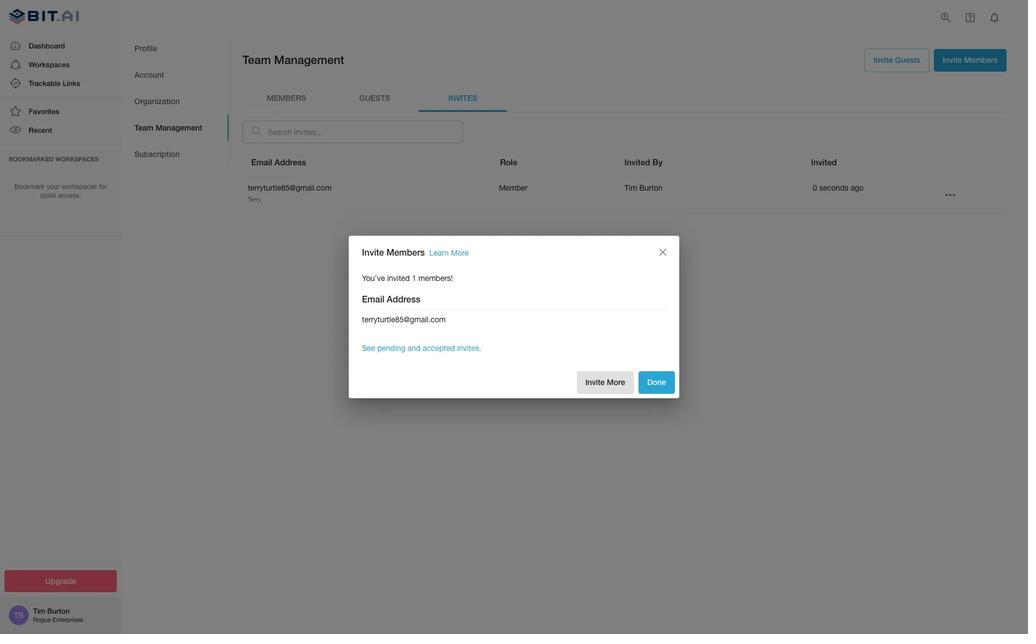 Task type: vqa. For each thing, say whether or not it's contained in the screenshot.
Settings image
no



Task type: describe. For each thing, give the bounding box(es) containing it.
invite guests button
[[865, 49, 930, 72]]

invited
[[387, 274, 410, 283]]

you've
[[362, 274, 385, 283]]

trackable links
[[29, 79, 80, 88]]

organization link
[[121, 88, 229, 115]]

bookmark
[[14, 183, 45, 190]]

bookmark your workspaces for quick access.
[[14, 183, 107, 200]]

dashboard button
[[0, 36, 121, 55]]

0
[[813, 184, 817, 192]]

dashboard
[[29, 41, 65, 50]]

invites
[[449, 93, 478, 103]]

access.
[[58, 192, 81, 200]]

quick
[[40, 192, 56, 200]]

profile link
[[121, 35, 229, 62]]

organization
[[134, 96, 180, 106]]

terryturtle85@gmail.com for terryturtle85@gmail.com terry
[[248, 184, 332, 192]]

invite for invite guests
[[874, 55, 893, 64]]

and
[[408, 344, 421, 353]]

terryturtle85@gmail.com terry
[[248, 184, 332, 203]]

members button
[[243, 85, 331, 112]]

invited for invited by
[[625, 157, 651, 167]]

invite members button
[[934, 49, 1007, 71]]

invite members
[[943, 55, 998, 64]]

more inside invite members learn more
[[451, 249, 469, 257]]

for
[[99, 183, 107, 190]]

members for invite members learn more
[[387, 247, 425, 257]]

tim for tim burton rogue enterprises
[[33, 607, 45, 616]]

recent button
[[0, 121, 121, 140]]

invite more
[[586, 378, 625, 387]]

terryturtle85@gmail.com for terryturtle85@gmail.com
[[362, 315, 446, 324]]

links
[[63, 79, 80, 88]]

burton for tim burton rogue enterprises
[[47, 607, 70, 616]]

you've invited 1 member s!
[[362, 274, 453, 283]]

invite more button
[[577, 372, 634, 394]]

done button
[[639, 372, 675, 394]]

learn more link
[[429, 249, 469, 257]]

enterprises
[[52, 617, 83, 624]]

your
[[47, 183, 60, 190]]

account
[[134, 70, 164, 79]]

more inside button
[[607, 378, 625, 387]]

0 vertical spatial email
[[251, 157, 272, 167]]

trackable links button
[[0, 74, 121, 93]]

email address inside dialog
[[362, 294, 421, 304]]

favorites button
[[0, 102, 121, 121]]

see pending and accepted invites.
[[362, 344, 482, 353]]

see pending and accepted invites. link
[[362, 344, 482, 353]]

learn
[[429, 249, 449, 257]]

1 horizontal spatial email
[[362, 294, 385, 304]]

account link
[[121, 62, 229, 88]]

invite for invite members learn more
[[362, 247, 384, 257]]

address inside dialog
[[387, 294, 421, 304]]

guests
[[895, 55, 921, 64]]

seconds
[[820, 184, 849, 192]]

invite for invite more
[[586, 378, 605, 387]]

0 horizontal spatial management
[[156, 123, 202, 132]]

0 horizontal spatial email address
[[251, 157, 306, 167]]

members
[[267, 93, 306, 103]]

s!
[[447, 274, 453, 283]]

accepted
[[423, 344, 455, 353]]

0 seconds ago
[[813, 184, 864, 192]]

recent
[[29, 126, 52, 135]]

0 horizontal spatial address
[[275, 157, 306, 167]]



Task type: locate. For each thing, give the bounding box(es) containing it.
management up members at the left
[[274, 53, 344, 67]]

0 horizontal spatial members
[[387, 247, 425, 257]]

0 horizontal spatial team management
[[134, 123, 202, 132]]

0 horizontal spatial invited
[[625, 157, 651, 167]]

dialog
[[349, 236, 680, 398]]

0 vertical spatial team
[[243, 53, 271, 67]]

upgrade button
[[4, 570, 117, 593]]

1 vertical spatial terryturtle85@gmail.com
[[362, 315, 446, 324]]

0 vertical spatial management
[[274, 53, 344, 67]]

terryturtle85@gmail.com
[[248, 184, 332, 192], [362, 315, 446, 324]]

done
[[648, 378, 666, 387]]

members
[[965, 55, 998, 64], [387, 247, 425, 257]]

0 vertical spatial address
[[275, 157, 306, 167]]

role
[[500, 157, 518, 167]]

profile
[[134, 43, 157, 53]]

burton
[[640, 184, 663, 192], [47, 607, 70, 616]]

1 horizontal spatial terryturtle85@gmail.com
[[362, 315, 446, 324]]

1 vertical spatial management
[[156, 123, 202, 132]]

tim up rogue
[[33, 607, 45, 616]]

subscription link
[[121, 141, 229, 168]]

by
[[653, 157, 663, 167]]

team management
[[243, 53, 344, 67], [134, 123, 202, 132]]

member
[[499, 184, 528, 192]]

invite
[[874, 55, 893, 64], [943, 55, 962, 64], [362, 247, 384, 257], [586, 378, 605, 387]]

1 vertical spatial tim
[[33, 607, 45, 616]]

address up terryturtle85@gmail.com terry
[[275, 157, 306, 167]]

1 vertical spatial team management
[[134, 123, 202, 132]]

workspaces
[[29, 60, 70, 69]]

more right learn
[[451, 249, 469, 257]]

invite members learn more
[[362, 247, 469, 257]]

1 horizontal spatial invited
[[812, 157, 837, 167]]

more left done
[[607, 378, 625, 387]]

tim burton rogue enterprises
[[33, 607, 83, 624]]

2 invited from the left
[[812, 157, 837, 167]]

invite guests
[[874, 55, 921, 64]]

invite inside 'button'
[[874, 55, 893, 64]]

email address up terryturtle85@gmail.com terry
[[251, 157, 306, 167]]

invites.
[[457, 344, 482, 353]]

1 vertical spatial more
[[607, 378, 625, 387]]

burton for tim burton
[[640, 184, 663, 192]]

team management link
[[121, 115, 229, 141]]

terryturtle85@gmail.com inside dialog
[[362, 315, 446, 324]]

1 horizontal spatial team
[[243, 53, 271, 67]]

member
[[419, 274, 447, 283]]

rogue
[[33, 617, 51, 624]]

see
[[362, 344, 375, 353]]

email down you've
[[362, 294, 385, 304]]

0 horizontal spatial email
[[251, 157, 272, 167]]

1 horizontal spatial members
[[965, 55, 998, 64]]

terryturtle85@gmail.com up and
[[362, 315, 446, 324]]

address
[[275, 157, 306, 167], [387, 294, 421, 304]]

Search Invites... search field
[[268, 120, 463, 143]]

address down you've invited 1 member s!
[[387, 294, 421, 304]]

1 vertical spatial members
[[387, 247, 425, 257]]

invited
[[625, 157, 651, 167], [812, 157, 837, 167]]

1 horizontal spatial team management
[[243, 53, 344, 67]]

burton down by
[[640, 184, 663, 192]]

management down organization 'link'
[[156, 123, 202, 132]]

email
[[251, 157, 272, 167], [362, 294, 385, 304]]

team
[[243, 53, 271, 67], [134, 123, 154, 132]]

1 vertical spatial address
[[387, 294, 421, 304]]

1
[[412, 274, 416, 283]]

tab list containing members
[[243, 85, 1007, 112]]

0 vertical spatial tim
[[625, 184, 638, 192]]

workspaces
[[61, 183, 97, 190]]

guests button
[[331, 85, 419, 112]]

tab list
[[121, 35, 229, 168], [243, 85, 1007, 112]]

0 vertical spatial terryturtle85@gmail.com
[[248, 184, 332, 192]]

0 horizontal spatial more
[[451, 249, 469, 257]]

invited up 0
[[812, 157, 837, 167]]

team management up members at the left
[[243, 53, 344, 67]]

upgrade
[[45, 576, 76, 586]]

burton inside tim burton rogue enterprises
[[47, 607, 70, 616]]

members for invite members
[[965, 55, 998, 64]]

0 vertical spatial team management
[[243, 53, 344, 67]]

guests
[[359, 93, 390, 103]]

favorites
[[29, 107, 59, 116]]

tim inside tim burton rogue enterprises
[[33, 607, 45, 616]]

1 vertical spatial burton
[[47, 607, 70, 616]]

dialog containing invite members
[[349, 236, 680, 398]]

tab list containing profile
[[121, 35, 229, 168]]

1 vertical spatial email address
[[362, 294, 421, 304]]

tb
[[14, 611, 24, 620]]

1 invited from the left
[[625, 157, 651, 167]]

invited by
[[625, 157, 663, 167]]

email up terry at the left
[[251, 157, 272, 167]]

0 horizontal spatial burton
[[47, 607, 70, 616]]

0 horizontal spatial tim
[[33, 607, 45, 616]]

bookmarked workspaces
[[9, 155, 99, 162]]

1 horizontal spatial burton
[[640, 184, 663, 192]]

workspaces button
[[0, 55, 121, 74]]

team management down organization 'link'
[[134, 123, 202, 132]]

0 horizontal spatial team
[[134, 123, 154, 132]]

email address
[[251, 157, 306, 167], [362, 294, 421, 304]]

1 vertical spatial email
[[362, 294, 385, 304]]

1 horizontal spatial more
[[607, 378, 625, 387]]

team up members at the left
[[243, 53, 271, 67]]

management
[[274, 53, 344, 67], [156, 123, 202, 132]]

email address down invited
[[362, 294, 421, 304]]

1 vertical spatial team
[[134, 123, 154, 132]]

1 horizontal spatial tim
[[625, 184, 638, 192]]

invited left by
[[625, 157, 651, 167]]

team inside tab list
[[134, 123, 154, 132]]

ago
[[851, 184, 864, 192]]

terry
[[248, 196, 261, 203]]

subscription
[[134, 149, 180, 159]]

tim down invited by
[[625, 184, 638, 192]]

1 horizontal spatial address
[[387, 294, 421, 304]]

invited for invited
[[812, 157, 837, 167]]

pending
[[378, 344, 406, 353]]

tim
[[625, 184, 638, 192], [33, 607, 45, 616]]

1 horizontal spatial management
[[274, 53, 344, 67]]

terryturtle85@gmail.com up terry at the left
[[248, 184, 332, 192]]

more
[[451, 249, 469, 257], [607, 378, 625, 387]]

0 horizontal spatial tab list
[[121, 35, 229, 168]]

0 horizontal spatial terryturtle85@gmail.com
[[248, 184, 332, 192]]

0 vertical spatial burton
[[640, 184, 663, 192]]

0 vertical spatial members
[[965, 55, 998, 64]]

trackable
[[29, 79, 61, 88]]

team up subscription
[[134, 123, 154, 132]]

invites button
[[419, 85, 507, 112]]

burton up "enterprises"
[[47, 607, 70, 616]]

1 horizontal spatial email address
[[362, 294, 421, 304]]

tim for tim burton
[[625, 184, 638, 192]]

0 vertical spatial more
[[451, 249, 469, 257]]

workspaces
[[55, 155, 99, 162]]

bookmarked
[[9, 155, 54, 162]]

members inside invite members button
[[965, 55, 998, 64]]

invite for invite members
[[943, 55, 962, 64]]

tim burton
[[625, 184, 663, 192]]

members inside dialog
[[387, 247, 425, 257]]

1 horizontal spatial tab list
[[243, 85, 1007, 112]]

0 vertical spatial email address
[[251, 157, 306, 167]]



